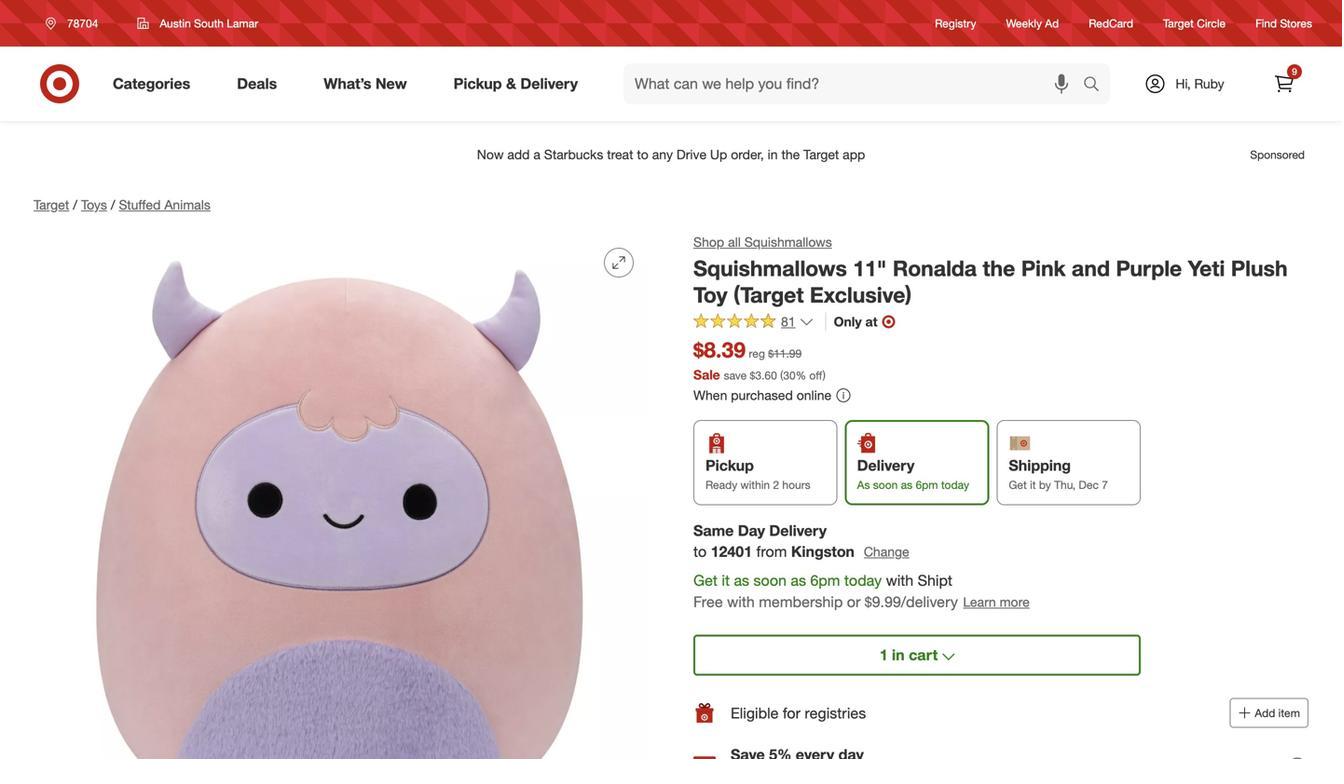 Task type: describe. For each thing, give the bounding box(es) containing it.
austin
[[160, 16, 191, 30]]

only
[[834, 314, 862, 330]]

purple
[[1117, 255, 1183, 282]]

add item button
[[1230, 699, 1309, 729]]

at
[[866, 314, 878, 330]]

11"
[[853, 255, 887, 282]]

$9.99/delivery
[[865, 593, 958, 612]]

pickup for ready
[[706, 457, 754, 475]]

3.60
[[756, 369, 777, 383]]

weekly ad
[[1007, 16, 1060, 30]]

registry
[[935, 16, 977, 30]]

12401
[[711, 543, 753, 562]]

1 vertical spatial squishmallows
[[694, 255, 847, 282]]

deals
[[237, 75, 277, 93]]

purchased
[[731, 387, 793, 404]]

cart
[[909, 647, 938, 665]]

animals
[[164, 197, 211, 213]]

day
[[738, 522, 766, 540]]

it inside 'shipping get it by thu, dec 7'
[[1031, 479, 1037, 493]]

81 link
[[694, 313, 815, 334]]

add
[[1255, 707, 1276, 721]]

search
[[1075, 77, 1120, 95]]

0 horizontal spatial as
[[734, 572, 750, 590]]

austin south lamar button
[[125, 7, 270, 40]]

$11.99
[[769, 347, 802, 361]]

6pm inside delivery as soon as 6pm today
[[916, 479, 939, 493]]

when purchased online
[[694, 387, 832, 404]]

for
[[783, 705, 801, 723]]

all
[[728, 234, 741, 250]]

delivery for pickup & delivery
[[521, 75, 578, 93]]

target circle link
[[1164, 15, 1226, 31]]

30
[[784, 369, 796, 383]]

1 vertical spatial with
[[727, 593, 755, 612]]

9 link
[[1264, 63, 1306, 104]]

registries
[[805, 705, 866, 723]]

ruby
[[1195, 76, 1225, 92]]

soon inside 'get it as soon as 6pm today with shipt free with membership or $9.99/delivery learn more'
[[754, 572, 787, 590]]

free
[[694, 593, 723, 612]]

%
[[796, 369, 807, 383]]

1 horizontal spatial with
[[886, 572, 914, 590]]

new
[[376, 75, 407, 93]]

eligible for registries
[[731, 705, 866, 723]]

same day delivery
[[694, 522, 827, 540]]

registry link
[[935, 15, 977, 31]]

(target
[[734, 282, 804, 308]]

save
[[724, 369, 747, 383]]

81
[[781, 314, 796, 330]]

south
[[194, 16, 224, 30]]

pink
[[1022, 255, 1066, 282]]

0 vertical spatial squishmallows
[[745, 234, 832, 250]]

shipt
[[918, 572, 953, 590]]

pickup for &
[[454, 75, 502, 93]]

7
[[1103, 479, 1109, 493]]

delivery as soon as 6pm today
[[858, 457, 970, 493]]

what's new link
[[308, 63, 430, 104]]

)
[[823, 369, 826, 383]]

redcard link
[[1089, 15, 1134, 31]]

1 / from the left
[[73, 197, 77, 213]]

&
[[506, 75, 517, 93]]

get it as soon as 6pm today with shipt free with membership or $9.99/delivery learn more
[[694, 572, 1030, 612]]

hi,
[[1176, 76, 1191, 92]]

what's new
[[324, 75, 407, 93]]

when
[[694, 387, 728, 404]]

membership
[[759, 593, 843, 612]]

austin south lamar
[[160, 16, 258, 30]]

target circle
[[1164, 16, 1226, 30]]

within
[[741, 479, 770, 493]]

categories link
[[97, 63, 214, 104]]

2
[[773, 479, 780, 493]]

1
[[880, 647, 888, 665]]

exclusive)
[[810, 282, 912, 308]]

ready
[[706, 479, 738, 493]]



Task type: vqa. For each thing, say whether or not it's contained in the screenshot.
Bed to the middle
no



Task type: locate. For each thing, give the bounding box(es) containing it.
78704
[[67, 16, 98, 30]]

0 vertical spatial target
[[1164, 16, 1194, 30]]

1 horizontal spatial target
[[1164, 16, 1194, 30]]

0 horizontal spatial pickup
[[454, 75, 502, 93]]

1 horizontal spatial soon
[[874, 479, 898, 493]]

it left the by
[[1031, 479, 1037, 493]]

soon right as
[[874, 479, 898, 493]]

1 horizontal spatial /
[[111, 197, 115, 213]]

0 horizontal spatial today
[[845, 572, 882, 590]]

2 horizontal spatial delivery
[[858, 457, 915, 475]]

it inside 'get it as soon as 6pm today with shipt free with membership or $9.99/delivery learn more'
[[722, 572, 730, 590]]

0 horizontal spatial get
[[694, 572, 718, 590]]

learn more button
[[963, 592, 1031, 613]]

yeti
[[1189, 255, 1226, 282]]

1 in cart for squishmallows 11" ronalda the pink and purple yeti plush toy (target exclusive) element
[[880, 647, 938, 665]]

stuffed
[[119, 197, 161, 213]]

deals link
[[221, 63, 300, 104]]

squishmallows
[[745, 234, 832, 250], [694, 255, 847, 282]]

pickup
[[454, 75, 502, 93], [706, 457, 754, 475]]

more
[[1000, 594, 1030, 611]]

or
[[847, 593, 861, 612]]

get inside 'shipping get it by thu, dec 7'
[[1009, 479, 1027, 493]]

to
[[694, 543, 707, 562]]

by
[[1040, 479, 1052, 493]]

today inside delivery as soon as 6pm today
[[942, 479, 970, 493]]

1 vertical spatial target
[[34, 197, 69, 213]]

1 horizontal spatial pickup
[[706, 457, 754, 475]]

0 vertical spatial pickup
[[454, 75, 502, 93]]

shipping get it by thu, dec 7
[[1009, 457, 1109, 493]]

delivery up as
[[858, 457, 915, 475]]

the
[[983, 255, 1016, 282]]

redcard
[[1089, 16, 1134, 30]]

What can we help you find? suggestions appear below search field
[[624, 63, 1088, 104]]

shop
[[694, 234, 725, 250]]

1 vertical spatial 6pm
[[811, 572, 841, 590]]

target for target circle
[[1164, 16, 1194, 30]]

0 horizontal spatial /
[[73, 197, 77, 213]]

6pm
[[916, 479, 939, 493], [811, 572, 841, 590]]

change button
[[863, 542, 911, 563]]

delivery up the from kingston
[[770, 522, 827, 540]]

dec
[[1079, 479, 1099, 493]]

kingston
[[792, 543, 855, 562]]

0 vertical spatial soon
[[874, 479, 898, 493]]

with right the free
[[727, 593, 755, 612]]

plush
[[1232, 255, 1288, 282]]

0 vertical spatial with
[[886, 572, 914, 590]]

it up the free
[[722, 572, 730, 590]]

shipping
[[1009, 457, 1072, 475]]

with up $9.99/delivery
[[886, 572, 914, 590]]

1 horizontal spatial get
[[1009, 479, 1027, 493]]

9
[[1293, 66, 1298, 77]]

get up the free
[[694, 572, 718, 590]]

toy
[[694, 282, 728, 308]]

0 vertical spatial delivery
[[521, 75, 578, 93]]

online
[[797, 387, 832, 404]]

6pm inside 'get it as soon as 6pm today with shipt free with membership or $9.99/delivery learn more'
[[811, 572, 841, 590]]

2 / from the left
[[111, 197, 115, 213]]

1 vertical spatial today
[[845, 572, 882, 590]]

6pm down kingston
[[811, 572, 841, 590]]

today left the by
[[942, 479, 970, 493]]

hours
[[783, 479, 811, 493]]

squishmallows 11&#34; ronalda the pink and purple yeti plush toy (target exclusive), 1 of 16 image
[[34, 233, 649, 760]]

pickup left &
[[454, 75, 502, 93]]

change
[[864, 544, 910, 561]]

0 vertical spatial 6pm
[[916, 479, 939, 493]]

1 vertical spatial get
[[694, 572, 718, 590]]

item
[[1279, 707, 1301, 721]]

1 vertical spatial it
[[722, 572, 730, 590]]

only at
[[834, 314, 878, 330]]

target for target / toys / stuffed animals
[[34, 197, 69, 213]]

find
[[1256, 16, 1278, 30]]

0 vertical spatial it
[[1031, 479, 1037, 493]]

soon down from
[[754, 572, 787, 590]]

2 horizontal spatial as
[[901, 479, 913, 493]]

$
[[750, 369, 756, 383]]

target
[[1164, 16, 1194, 30], [34, 197, 69, 213]]

1 vertical spatial soon
[[754, 572, 787, 590]]

eligible
[[731, 705, 779, 723]]

search button
[[1075, 63, 1120, 108]]

as up membership
[[791, 572, 807, 590]]

from
[[757, 543, 787, 562]]

2 vertical spatial delivery
[[770, 522, 827, 540]]

as down 12401
[[734, 572, 750, 590]]

squishmallows right all
[[745, 234, 832, 250]]

delivery right &
[[521, 75, 578, 93]]

same
[[694, 522, 734, 540]]

today up or
[[845, 572, 882, 590]]

1 horizontal spatial delivery
[[770, 522, 827, 540]]

pickup inside the "pickup ready within 2 hours"
[[706, 457, 754, 475]]

get inside 'get it as soon as 6pm today with shipt free with membership or $9.99/delivery learn more'
[[694, 572, 718, 590]]

stuffed animals link
[[119, 197, 211, 213]]

pickup ready within 2 hours
[[706, 457, 811, 493]]

as
[[901, 479, 913, 493], [734, 572, 750, 590], [791, 572, 807, 590]]

hi, ruby
[[1176, 76, 1225, 92]]

squishmallows up (target at right
[[694, 255, 847, 282]]

6pm right as
[[916, 479, 939, 493]]

weekly
[[1007, 16, 1043, 30]]

0 vertical spatial get
[[1009, 479, 1027, 493]]

circle
[[1198, 16, 1226, 30]]

sale
[[694, 367, 721, 383]]

off
[[810, 369, 823, 383]]

delivery for same day delivery
[[770, 522, 827, 540]]

get left the by
[[1009, 479, 1027, 493]]

0 horizontal spatial 6pm
[[811, 572, 841, 590]]

ronalda
[[893, 255, 977, 282]]

as inside delivery as soon as 6pm today
[[901, 479, 913, 493]]

find stores
[[1256, 16, 1313, 30]]

78704 button
[[34, 7, 118, 40]]

1 horizontal spatial 6pm
[[916, 479, 939, 493]]

advertisement region
[[19, 132, 1324, 177]]

0 horizontal spatial with
[[727, 593, 755, 612]]

get
[[1009, 479, 1027, 493], [694, 572, 718, 590]]

1 horizontal spatial as
[[791, 572, 807, 590]]

toys
[[81, 197, 107, 213]]

categories
[[113, 75, 190, 93]]

/ right toys link
[[111, 197, 115, 213]]

soon inside delivery as soon as 6pm today
[[874, 479, 898, 493]]

and
[[1072, 255, 1111, 282]]

pickup up ready
[[706, 457, 754, 475]]

1 horizontal spatial it
[[1031, 479, 1037, 493]]

1 vertical spatial pickup
[[706, 457, 754, 475]]

0 horizontal spatial delivery
[[521, 75, 578, 93]]

lamar
[[227, 16, 258, 30]]

ad
[[1046, 16, 1060, 30]]

delivery
[[521, 75, 578, 93], [858, 457, 915, 475], [770, 522, 827, 540]]

as
[[858, 479, 870, 493]]

add item
[[1255, 707, 1301, 721]]

thu,
[[1055, 479, 1076, 493]]

delivery inside delivery as soon as 6pm today
[[858, 457, 915, 475]]

target / toys / stuffed animals
[[34, 197, 211, 213]]

0 vertical spatial today
[[942, 479, 970, 493]]

what's
[[324, 75, 372, 93]]

1 vertical spatial delivery
[[858, 457, 915, 475]]

target left 'toys'
[[34, 197, 69, 213]]

reg
[[749, 347, 765, 361]]

learn
[[964, 594, 997, 611]]

1 horizontal spatial today
[[942, 479, 970, 493]]

as right as
[[901, 479, 913, 493]]

0 horizontal spatial soon
[[754, 572, 787, 590]]

shop all squishmallows squishmallows 11" ronalda the pink and purple yeti plush toy (target exclusive)
[[694, 234, 1288, 308]]

0 horizontal spatial target
[[34, 197, 69, 213]]

0 horizontal spatial it
[[722, 572, 730, 590]]

(
[[781, 369, 784, 383]]

in
[[892, 647, 905, 665]]

today inside 'get it as soon as 6pm today with shipt free with membership or $9.99/delivery learn more'
[[845, 572, 882, 590]]

target link
[[34, 197, 69, 213]]

/ left toys link
[[73, 197, 77, 213]]

to 12401
[[694, 543, 753, 562]]

target left circle
[[1164, 16, 1194, 30]]

find stores link
[[1256, 15, 1313, 31]]



